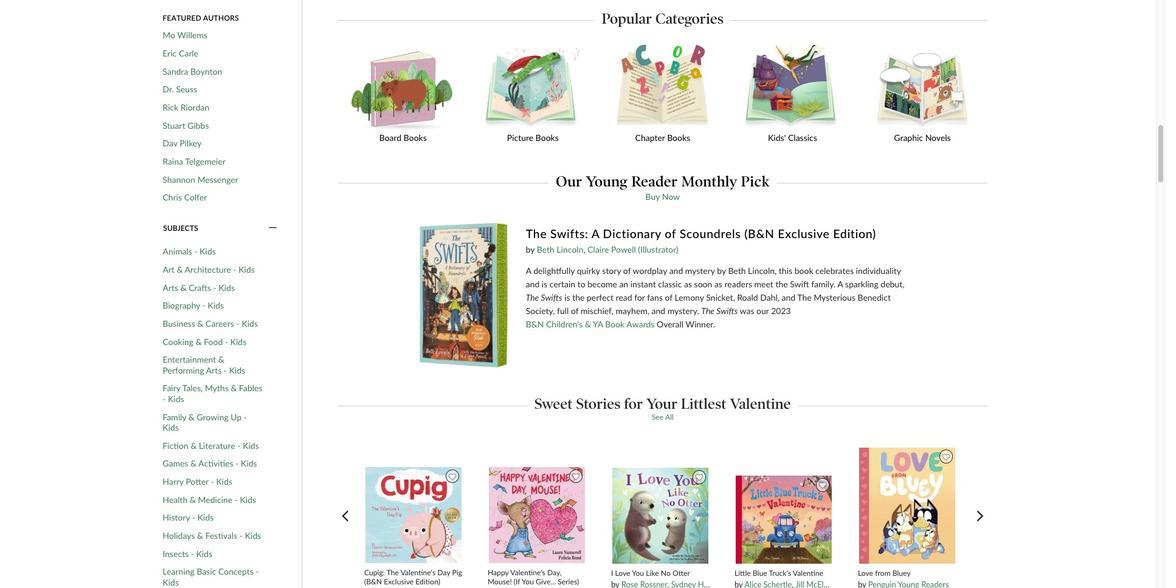 Task type: locate. For each thing, give the bounding box(es) containing it.
stories
[[576, 396, 621, 413]]

love right i
[[615, 569, 631, 578]]

claire
[[588, 245, 609, 255]]

exclusive down the cupig:
[[384, 578, 414, 587]]

kids down learning
[[163, 578, 179, 588]]

1 horizontal spatial arts
[[206, 365, 222, 376]]

0 vertical spatial swifts
[[541, 293, 562, 303]]

0 horizontal spatial swifts
[[541, 293, 562, 303]]

1 vertical spatial the
[[572, 293, 585, 303]]

story
[[602, 266, 621, 276]]

kids up the fables
[[229, 365, 245, 376]]

1 horizontal spatial is
[[565, 293, 570, 303]]

& inside health & medicine - kids "link"
[[190, 495, 196, 505]]

dr.
[[163, 84, 174, 95]]

0 horizontal spatial beth
[[537, 245, 555, 255]]

1 vertical spatial beth
[[728, 266, 746, 276]]

kids inside entertainment & performing arts - kids
[[229, 365, 245, 376]]

- inside learning basic concepts - kids
[[256, 567, 259, 578]]

1 vertical spatial exclusive
[[384, 578, 414, 587]]

a left delightfully on the left top
[[526, 266, 531, 276]]

0 horizontal spatial a
[[526, 266, 531, 276]]

arts & crafts - kids
[[163, 283, 235, 293]]

& right "health"
[[190, 495, 196, 505]]

1 horizontal spatial swifts
[[717, 306, 738, 317]]

the down swift
[[798, 293, 812, 303]]

love from bluey
[[858, 569, 911, 578]]

1 horizontal spatial the
[[776, 279, 788, 290]]

books right board
[[404, 133, 427, 143]]

and down delightfully on the left top
[[526, 279, 540, 290]]

& inside holidays & festivals - kids link
[[197, 531, 203, 541]]

lincoln,
[[748, 266, 777, 276]]

as
[[684, 279, 692, 290], [715, 279, 723, 290]]

& inside arts & crafts - kids "link"
[[180, 283, 187, 293]]

(b&n inside the swifts: a dictionary of scoundrels (b&n exclusive edition) by beth lincoln , claire powell (illustrator)
[[745, 227, 775, 241]]

for down instant
[[635, 293, 645, 303]]

1 horizontal spatial you
[[632, 569, 644, 578]]

0 horizontal spatial valentine's
[[401, 569, 436, 578]]

- inside games & activities - kids 'link'
[[236, 459, 239, 469]]

kids down activities
[[216, 477, 232, 487]]

1 vertical spatial is
[[565, 293, 570, 303]]

this
[[779, 266, 793, 276]]

1 vertical spatial edition)
[[416, 578, 440, 587]]

benedict
[[858, 293, 891, 303]]

family
[[163, 412, 186, 423]]

- inside history - kids link
[[192, 513, 195, 523]]

the up beth lincoln link
[[526, 227, 547, 241]]

& left "festivals"
[[197, 531, 203, 541]]

snicket,
[[706, 293, 735, 303]]

love from bluey image
[[859, 447, 956, 565]]

- right insects
[[191, 549, 194, 559]]

love left from
[[858, 569, 874, 578]]

- inside health & medicine - kids "link"
[[235, 495, 238, 505]]

0 vertical spatial a
[[592, 227, 600, 241]]

fans
[[647, 293, 663, 303]]

pick
[[741, 173, 770, 190]]

3 books from the left
[[667, 133, 691, 143]]

wordplay
[[633, 266, 667, 276]]

the right the cupig:
[[387, 569, 399, 578]]

swifts down certain
[[541, 293, 562, 303]]

arts inside "link"
[[163, 283, 178, 293]]

food
[[204, 337, 223, 347]]

kids right food
[[230, 337, 246, 347]]

0 horizontal spatial as
[[684, 279, 692, 290]]

by left beth lincoln link
[[526, 245, 535, 255]]

holidays & festivals - kids link
[[163, 531, 261, 542]]

arts down art
[[163, 283, 178, 293]]

1 vertical spatial valentine
[[793, 569, 824, 578]]

,
[[584, 245, 586, 255]]

- right medicine
[[235, 495, 238, 505]]

1 horizontal spatial by
[[717, 266, 726, 276]]

& left the fables
[[231, 383, 237, 394]]

kids right medicine
[[240, 495, 256, 505]]

featured
[[163, 14, 201, 23]]

1 vertical spatial for
[[624, 396, 643, 413]]

kids down art & architecture - kids link
[[219, 283, 235, 293]]

kids up 'basic'
[[196, 549, 212, 559]]

0 horizontal spatial books
[[404, 133, 427, 143]]

- right 'animals'
[[194, 246, 198, 257]]

- up myths
[[224, 365, 227, 376]]

1 horizontal spatial as
[[715, 279, 723, 290]]

health & medicine - kids link
[[163, 495, 256, 506]]

fiction & literature - kids
[[163, 441, 259, 451]]

seuss
[[176, 84, 197, 95]]

concepts
[[218, 567, 254, 578]]

arts inside entertainment & performing arts - kids
[[206, 365, 222, 376]]

buy
[[646, 192, 660, 202]]

- inside fiction & literature - kids link
[[237, 441, 241, 451]]

& left the 'crafts'
[[180, 283, 187, 293]]

- right potter
[[211, 477, 214, 487]]

the inside a delightfully quirky story of wordplay and mystery by beth lincoln, this book celebrates individuality and is certain to become an instant classic as soon as readers meet the swift family. a sparkling debut, the swifts
[[526, 293, 539, 303]]

& right art
[[177, 265, 183, 275]]

(b&n up lincoln, at the right top of page
[[745, 227, 775, 241]]

(b&n down the cupig:
[[364, 578, 382, 587]]

carle
[[179, 48, 198, 58]]

messenger
[[198, 174, 238, 185]]

& inside entertainment & performing arts - kids
[[218, 355, 224, 365]]

0 horizontal spatial valentine
[[730, 396, 791, 413]]

cupig:
[[364, 569, 385, 578]]

- right food
[[225, 337, 228, 347]]

arts up myths
[[206, 365, 222, 376]]

for
[[635, 293, 645, 303], [624, 396, 643, 413]]

myths
[[205, 383, 229, 394]]

entertainment
[[163, 355, 216, 365]]

b&n
[[526, 320, 544, 330]]

0 vertical spatial the
[[776, 279, 788, 290]]

0 vertical spatial (b&n
[[745, 227, 775, 241]]

- inside 'family & growing up - kids'
[[244, 412, 247, 423]]

- right "festivals"
[[240, 531, 243, 541]]

1 horizontal spatial valentine's
[[510, 569, 546, 578]]

debut,
[[881, 279, 905, 290]]

edition)
[[833, 227, 877, 241], [416, 578, 440, 587]]

1 horizontal spatial a
[[592, 227, 600, 241]]

the inside a delightfully quirky story of wordplay and mystery by beth lincoln, this book celebrates individuality and is certain to become an instant classic as soon as readers meet the swift family. a sparkling debut, the swifts
[[776, 279, 788, 290]]

& for entertainment & performing arts - kids
[[218, 355, 224, 365]]

the swifts: a dictionary of scoundrels (b&n exclusive edition) image
[[420, 223, 508, 368]]

kids right activities
[[241, 459, 257, 469]]

holidays
[[163, 531, 195, 541]]

certain
[[550, 279, 575, 290]]

fables
[[239, 383, 263, 394]]

for inside sweet stories for your littlest valentine see all
[[624, 396, 643, 413]]

as up lemony
[[684, 279, 692, 290]]

kids' classics image
[[728, 45, 858, 130]]

dahl,
[[760, 293, 780, 303]]

picture books link
[[468, 45, 598, 151]]

2 books from the left
[[536, 133, 559, 143]]

books right chapter
[[667, 133, 691, 143]]

& for art & architecture - kids
[[177, 265, 183, 275]]

kids'
[[768, 133, 786, 143]]

fairy tales, myths & fables - kids link
[[163, 383, 263, 405]]

1 vertical spatial a
[[526, 266, 531, 276]]

& inside games & activities - kids 'link'
[[190, 459, 197, 469]]

of up an
[[623, 266, 631, 276]]

chris colfer link
[[163, 193, 207, 203]]

- right history
[[192, 513, 195, 523]]

series)
[[558, 578, 579, 587]]

- right the 'crafts'
[[213, 283, 217, 293]]

- right literature
[[237, 441, 241, 451]]

art
[[163, 265, 175, 275]]

business & careers - kids
[[163, 319, 258, 329]]

is inside is the perfect read for fans of lemony snicket, roald dahl, and the mysterious benedict society, full of mischief, mayhem, and mystery.
[[565, 293, 570, 303]]

and
[[670, 266, 683, 276], [526, 279, 540, 290], [782, 293, 796, 303], [652, 306, 666, 317]]

chapter
[[635, 133, 665, 143]]

truck's
[[769, 569, 791, 578]]

raina telgemeier
[[163, 156, 226, 167]]

i love you like no otter link
[[611, 569, 710, 579]]

of down classic
[[665, 293, 673, 303]]

swifts inside the swifts was our 2023 b&n children's & ya book awards overall winner.
[[717, 306, 738, 317]]

books right picture at the top left of page
[[536, 133, 559, 143]]

beth up readers
[[728, 266, 746, 276]]

- right activities
[[236, 459, 239, 469]]

0 horizontal spatial (b&n
[[364, 578, 382, 587]]

board books link
[[338, 45, 468, 151]]

2 love from the left
[[858, 569, 874, 578]]

exclusive up book
[[778, 227, 830, 241]]

arts
[[163, 283, 178, 293], [206, 365, 222, 376]]

cupig: the valentine's day pig (b&n exclusive edition)
[[364, 569, 462, 587]]

a inside the swifts: a dictionary of scoundrels (b&n exclusive edition) by beth lincoln , claire powell (illustrator)
[[592, 227, 600, 241]]

0 vertical spatial by
[[526, 245, 535, 255]]

powell
[[611, 245, 636, 255]]

2 valentine's from the left
[[510, 569, 546, 578]]

- right up
[[244, 412, 247, 423]]

picture books image
[[468, 45, 598, 130]]

& inside the business & careers - kids link
[[197, 319, 203, 329]]

the down to
[[572, 293, 585, 303]]

0 vertical spatial for
[[635, 293, 645, 303]]

- right careers
[[236, 319, 240, 329]]

graphic
[[894, 133, 923, 143]]

1 horizontal spatial exclusive
[[778, 227, 830, 241]]

- inside holidays & festivals - kids link
[[240, 531, 243, 541]]

- down "fairy"
[[163, 394, 166, 404]]

telgemeier
[[185, 156, 226, 167]]

0 horizontal spatial by
[[526, 245, 535, 255]]

1 vertical spatial (b&n
[[364, 578, 382, 587]]

& right family
[[189, 412, 195, 423]]

of up (illustrator)
[[665, 227, 676, 241]]

by right mystery on the right of the page
[[717, 266, 726, 276]]

you left like
[[632, 569, 644, 578]]

readers
[[725, 279, 752, 290]]

0 horizontal spatial edition)
[[416, 578, 440, 587]]

to
[[578, 279, 586, 290]]

edition) up celebrates
[[833, 227, 877, 241]]

our young reader monthly pick buy now
[[556, 173, 770, 202]]

basic
[[197, 567, 216, 578]]

kids up careers
[[208, 301, 224, 311]]

& left ya
[[585, 320, 591, 330]]

little blue truck's valentine
[[735, 569, 824, 578]]

0 horizontal spatial exclusive
[[384, 578, 414, 587]]

1 valentine's from the left
[[401, 569, 436, 578]]

swifts
[[541, 293, 562, 303], [717, 306, 738, 317]]

the up winner.
[[702, 306, 715, 317]]

happy
[[488, 569, 509, 578]]

& inside art & architecture - kids link
[[177, 265, 183, 275]]

& inside 'family & growing up - kids'
[[189, 412, 195, 423]]

valentine's up (if
[[510, 569, 546, 578]]

1 horizontal spatial (b&n
[[745, 227, 775, 241]]

and down fans
[[652, 306, 666, 317]]

a up claire in the right top of the page
[[592, 227, 600, 241]]

health & medicine - kids
[[163, 495, 256, 505]]

1 horizontal spatial beth
[[728, 266, 746, 276]]

0 vertical spatial exclusive
[[778, 227, 830, 241]]

ya
[[593, 320, 603, 330]]

was
[[740, 306, 755, 317]]

stuart
[[163, 120, 185, 131]]

chapter books image
[[598, 45, 728, 130]]

0 horizontal spatial arts
[[163, 283, 178, 293]]

blue
[[753, 569, 767, 578]]

& right the fiction
[[191, 441, 197, 451]]

& for arts & crafts - kids
[[180, 283, 187, 293]]

- down the 'crafts'
[[202, 301, 206, 311]]

beth up delightfully on the left top
[[537, 245, 555, 255]]

valentine's left day
[[401, 569, 436, 578]]

for left your
[[624, 396, 643, 413]]

0 vertical spatial valentine
[[730, 396, 791, 413]]

& up 'cooking & food - kids'
[[197, 319, 203, 329]]

kids right "festivals"
[[245, 531, 261, 541]]

i love you like no otter image
[[612, 468, 709, 565]]

minus image
[[269, 223, 277, 234]]

biography - kids
[[163, 301, 224, 311]]

a up mysterious
[[838, 279, 843, 290]]

novels
[[926, 133, 951, 143]]

0 vertical spatial beth
[[537, 245, 555, 255]]

0 horizontal spatial you
[[522, 578, 534, 587]]

dav pilkey link
[[163, 138, 202, 149]]

0 vertical spatial edition)
[[833, 227, 877, 241]]

little blue truck's valentine image
[[736, 476, 833, 565]]

the down this
[[776, 279, 788, 290]]

art & architecture - kids
[[163, 265, 255, 275]]

1 horizontal spatial edition)
[[833, 227, 877, 241]]

books for chapter books
[[667, 133, 691, 143]]

the inside cupig: the valentine's day pig (b&n exclusive edition)
[[387, 569, 399, 578]]

and up classic
[[670, 266, 683, 276]]

2 horizontal spatial books
[[667, 133, 691, 143]]

beth inside a delightfully quirky story of wordplay and mystery by beth lincoln, this book celebrates individuality and is certain to become an instant classic as soon as readers meet the swift family. a sparkling debut, the swifts
[[728, 266, 746, 276]]

& right the games
[[190, 459, 197, 469]]

1 horizontal spatial books
[[536, 133, 559, 143]]

overall
[[657, 320, 684, 330]]

1 horizontal spatial love
[[858, 569, 874, 578]]

love from bluey link
[[858, 569, 957, 579]]

see all link
[[652, 413, 674, 422]]

& inside fiction & literature - kids link
[[191, 441, 197, 451]]

kids right literature
[[243, 441, 259, 451]]

1 horizontal spatial valentine
[[793, 569, 824, 578]]

valentine right truck's
[[793, 569, 824, 578]]

0 vertical spatial arts
[[163, 283, 178, 293]]

0 horizontal spatial love
[[615, 569, 631, 578]]

swifts down snicket,
[[717, 306, 738, 317]]

edition) down day
[[416, 578, 440, 587]]

valentine right littlest
[[730, 396, 791, 413]]

valentine
[[730, 396, 791, 413], [793, 569, 824, 578]]

kids down "fairy"
[[168, 394, 184, 404]]

& inside cooking & food - kids link
[[196, 337, 202, 347]]

2 vertical spatial a
[[838, 279, 843, 290]]

is up the full
[[565, 293, 570, 303]]

0 horizontal spatial is
[[542, 279, 548, 290]]

(b&n
[[745, 227, 775, 241], [364, 578, 382, 587]]

- right architecture
[[233, 265, 236, 275]]

as up snicket,
[[715, 279, 723, 290]]

1 vertical spatial arts
[[206, 365, 222, 376]]

- inside the business & careers - kids link
[[236, 319, 240, 329]]

architecture
[[185, 265, 231, 275]]

0 vertical spatial is
[[542, 279, 548, 290]]

is down delightfully on the left top
[[542, 279, 548, 290]]

0 horizontal spatial the
[[572, 293, 585, 303]]

you right (if
[[522, 578, 534, 587]]

1 books from the left
[[404, 133, 427, 143]]

for inside is the perfect read for fans of lemony snicket, roald dahl, and the mysterious benedict society, full of mischief, mayhem, and mystery.
[[635, 293, 645, 303]]

& left food
[[196, 337, 202, 347]]

the up society,
[[526, 293, 539, 303]]

2 horizontal spatial a
[[838, 279, 843, 290]]

& down food
[[218, 355, 224, 365]]

1 vertical spatial swifts
[[717, 306, 738, 317]]

- right concepts
[[256, 567, 259, 578]]

- inside harry potter - kids link
[[211, 477, 214, 487]]

kids down family
[[163, 423, 179, 433]]

kids down health & medicine - kids "link"
[[198, 513, 214, 523]]

little
[[735, 569, 751, 578]]

- inside animals - kids link
[[194, 246, 198, 257]]

1 vertical spatial by
[[717, 266, 726, 276]]

- inside entertainment & performing arts - kids
[[224, 365, 227, 376]]

board
[[379, 133, 402, 143]]



Task type: describe. For each thing, give the bounding box(es) containing it.
kids inside the fairy tales, myths & fables - kids
[[168, 394, 184, 404]]

picture books
[[507, 133, 559, 143]]

kids inside 'family & growing up - kids'
[[163, 423, 179, 433]]

our
[[556, 173, 582, 190]]

1 as from the left
[[684, 279, 692, 290]]

mo willems link
[[163, 30, 207, 41]]

(b&n inside cupig: the valentine's day pig (b&n exclusive edition)
[[364, 578, 382, 587]]

potter
[[186, 477, 209, 487]]

shannon messenger
[[163, 174, 238, 185]]

classic
[[658, 279, 682, 290]]

business
[[163, 319, 195, 329]]

edition) inside cupig: the valentine's day pig (b&n exclusive edition)
[[416, 578, 440, 587]]

kids' classics
[[768, 133, 817, 143]]

you inside happy valentine's day, mouse! (if you give... series)
[[522, 578, 534, 587]]

classics
[[788, 133, 817, 143]]

- inside cooking & food - kids link
[[225, 337, 228, 347]]

of inside the swifts: a dictionary of scoundrels (b&n exclusive edition) by beth lincoln , claire powell (illustrator)
[[665, 227, 676, 241]]

mischief,
[[581, 306, 614, 317]]

& inside the swifts was our 2023 b&n children's & ya book awards overall winner.
[[585, 320, 591, 330]]

careers
[[206, 319, 234, 329]]

harry potter - kids
[[163, 477, 232, 487]]

dr. seuss
[[163, 84, 197, 95]]

mo
[[163, 30, 175, 40]]

eric carle link
[[163, 48, 198, 59]]

now
[[662, 192, 680, 202]]

& inside the fairy tales, myths & fables - kids
[[231, 383, 237, 394]]

books for picture books
[[536, 133, 559, 143]]

reader
[[632, 173, 678, 190]]

valentine inside sweet stories for your littlest valentine see all
[[730, 396, 791, 413]]

& for business & careers - kids
[[197, 319, 203, 329]]

i love you like no otter
[[611, 569, 690, 578]]

& for holidays & festivals - kids
[[197, 531, 203, 541]]

popular categories
[[602, 10, 724, 27]]

festivals
[[205, 531, 237, 541]]

bluey
[[893, 569, 911, 578]]

biography - kids link
[[163, 301, 224, 311]]

beth inside the swifts: a dictionary of scoundrels (b&n exclusive edition) by beth lincoln , claire powell (illustrator)
[[537, 245, 555, 255]]

& for cooking & food - kids
[[196, 337, 202, 347]]

stuart gibbs
[[163, 120, 209, 131]]

of right the full
[[571, 306, 579, 317]]

learning basic concepts - kids
[[163, 567, 259, 588]]

growing
[[197, 412, 229, 423]]

cooking & food - kids
[[163, 337, 246, 347]]

raina telgemeier link
[[163, 156, 226, 167]]

the inside is the perfect read for fans of lemony snicket, roald dahl, and the mysterious benedict society, full of mischief, mayhem, and mystery.
[[798, 293, 812, 303]]

biography
[[163, 301, 200, 311]]

edition) inside the swifts: a dictionary of scoundrels (b&n exclusive edition) by beth lincoln , claire powell (illustrator)
[[833, 227, 877, 241]]

i
[[611, 569, 613, 578]]

featured authors
[[163, 14, 239, 23]]

your
[[647, 396, 678, 413]]

and up the 2023
[[782, 293, 796, 303]]

board books image
[[338, 45, 468, 130]]

& for family & growing up - kids
[[189, 412, 195, 423]]

kids inside 'link'
[[241, 459, 257, 469]]

art & architecture - kids link
[[163, 265, 255, 275]]

graphic novels link
[[858, 45, 988, 151]]

mysterious
[[814, 293, 856, 303]]

graphic novels
[[894, 133, 951, 143]]

beth lincoln link
[[537, 245, 584, 255]]

dr. seuss link
[[163, 84, 197, 95]]

& for games & activities - kids
[[190, 459, 197, 469]]

shannon messenger link
[[163, 174, 238, 185]]

exclusive inside the swifts: a dictionary of scoundrels (b&n exclusive edition) by beth lincoln , claire powell (illustrator)
[[778, 227, 830, 241]]

mo willems
[[163, 30, 207, 40]]

by inside a delightfully quirky story of wordplay and mystery by beth lincoln, this book celebrates individuality and is certain to become an instant classic as soon as readers meet the swift family. a sparkling debut, the swifts
[[717, 266, 726, 276]]

is inside a delightfully quirky story of wordplay and mystery by beth lincoln, this book celebrates individuality and is certain to become an instant classic as soon as readers meet the swift family. a sparkling debut, the swifts
[[542, 279, 548, 290]]

harry
[[163, 477, 184, 487]]

chapter books
[[635, 133, 691, 143]]

health
[[163, 495, 188, 505]]

the inside is the perfect read for fans of lemony snicket, roald dahl, and the mysterious benedict society, full of mischief, mayhem, and mystery.
[[572, 293, 585, 303]]

2023
[[771, 306, 791, 317]]

celebrates
[[816, 266, 854, 276]]

swifts inside a delightfully quirky story of wordplay and mystery by beth lincoln, this book celebrates individuality and is certain to become an instant classic as soon as readers meet the swift family. a sparkling debut, the swifts
[[541, 293, 562, 303]]

harry potter - kids link
[[163, 477, 232, 488]]

kids right careers
[[242, 319, 258, 329]]

happy valentine's day, mouse! (if you give... series)
[[488, 569, 579, 587]]

is the perfect read for fans of lemony snicket, roald dahl, and the mysterious benedict society, full of mischief, mayhem, and mystery.
[[526, 293, 891, 317]]

the swifts: a dictionary of scoundrels (b&n exclusive edition) by beth lincoln , claire powell (illustrator)
[[526, 227, 877, 255]]

- inside art & architecture - kids link
[[233, 265, 236, 275]]

the inside the swifts: a dictionary of scoundrels (b&n exclusive edition) by beth lincoln , claire powell (illustrator)
[[526, 227, 547, 241]]

lemony
[[675, 293, 704, 303]]

graphic novels image
[[858, 45, 988, 130]]

of inside a delightfully quirky story of wordplay and mystery by beth lincoln, this book celebrates individuality and is certain to become an instant classic as soon as readers meet the swift family. a sparkling debut, the swifts
[[623, 266, 631, 276]]

subjects button
[[163, 223, 278, 234]]

insects
[[163, 549, 189, 559]]

mystery
[[685, 266, 715, 276]]

all
[[665, 413, 674, 422]]

animals - kids link
[[163, 246, 216, 257]]

- inside insects - kids link
[[191, 549, 194, 559]]

roald
[[737, 293, 758, 303]]

& for fiction & literature - kids
[[191, 441, 197, 451]]

chris
[[163, 193, 182, 203]]

by inside the swifts: a dictionary of scoundrels (b&n exclusive edition) by beth lincoln , claire powell (illustrator)
[[526, 245, 535, 255]]

- inside the fairy tales, myths & fables - kids
[[163, 394, 166, 404]]

dav
[[163, 138, 177, 149]]

2 as from the left
[[715, 279, 723, 290]]

claire powell (illustrator) link
[[588, 245, 679, 255]]

soon
[[694, 279, 712, 290]]

pilkey
[[180, 138, 202, 149]]

& for health & medicine - kids
[[190, 495, 196, 505]]

happy valentine's day, mouse! (if you give... series) link
[[488, 569, 587, 587]]

history
[[163, 513, 190, 523]]

books for board books
[[404, 133, 427, 143]]

kids right architecture
[[239, 265, 255, 275]]

happy valentine's day, mouse! (if you give... series) image
[[489, 467, 586, 564]]

(if
[[514, 578, 520, 587]]

full
[[557, 306, 569, 317]]

family & growing up - kids link
[[163, 412, 263, 433]]

activities
[[198, 459, 233, 469]]

pig
[[452, 569, 462, 578]]

gibbs
[[187, 120, 209, 131]]

categories
[[656, 10, 724, 27]]

cupig: the valentine's day pig (b&n exclusive edition) image
[[365, 467, 462, 564]]

family.
[[812, 279, 836, 290]]

mayhem,
[[616, 306, 650, 317]]

- inside the biography - kids link
[[202, 301, 206, 311]]

lincoln
[[557, 245, 584, 255]]

the inside the swifts was our 2023 b&n children's & ya book awards overall winner.
[[702, 306, 715, 317]]

valentine's inside cupig: the valentine's day pig (b&n exclusive edition)
[[401, 569, 436, 578]]

tales,
[[182, 383, 203, 394]]

performing
[[163, 365, 204, 376]]

valentine's inside happy valentine's day, mouse! (if you give... series)
[[510, 569, 546, 578]]

entertainment & performing arts - kids
[[163, 355, 245, 376]]

day,
[[547, 569, 562, 578]]

1 love from the left
[[615, 569, 631, 578]]

exclusive inside cupig: the valentine's day pig (b&n exclusive edition)
[[384, 578, 414, 587]]

shannon
[[163, 174, 195, 185]]

history - kids
[[163, 513, 214, 523]]

games & activities - kids
[[163, 459, 257, 469]]

- inside arts & crafts - kids "link"
[[213, 283, 217, 293]]

cooking & food - kids link
[[163, 337, 246, 347]]

kids inside learning basic concepts - kids
[[163, 578, 179, 588]]

kids up architecture
[[200, 246, 216, 257]]

swifts:
[[551, 227, 589, 241]]



Task type: vqa. For each thing, say whether or not it's contained in the screenshot.
Lincoln,
yes



